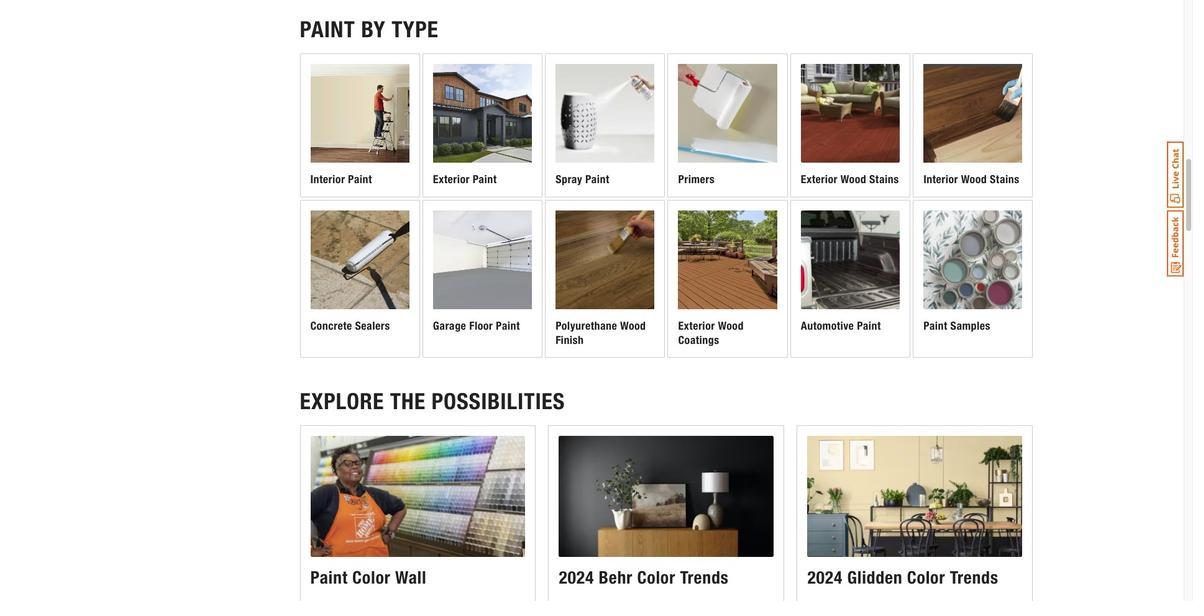 Task type: locate. For each thing, give the bounding box(es) containing it.
image for exterior wood stains image
[[801, 64, 900, 163]]

wood inside interior wood stains link
[[961, 173, 987, 187]]

color right glidden
[[907, 567, 946, 588]]

1 stains from the left
[[870, 173, 899, 187]]

color left the wall
[[353, 567, 391, 588]]

2024 for 2024 behr color trends
[[559, 567, 594, 588]]

automotive paint
[[801, 320, 881, 333]]

0 horizontal spatial exterior
[[433, 173, 470, 187]]

1 horizontal spatial stains
[[990, 173, 1020, 187]]

1 horizontal spatial color
[[637, 567, 676, 588]]

spray
[[556, 173, 583, 187]]

2 2024 from the left
[[808, 567, 843, 588]]

color right behr
[[637, 567, 676, 588]]

stains
[[870, 173, 899, 187], [990, 173, 1020, 187]]

exterior
[[433, 173, 470, 187], [801, 173, 838, 187], [678, 320, 715, 333]]

floor
[[469, 320, 493, 333]]

1 color from the left
[[353, 567, 391, 588]]

2 horizontal spatial color
[[907, 567, 946, 588]]

automotive
[[801, 320, 854, 333]]

interior inside 'link'
[[311, 173, 345, 187]]

wood for polyurethane wood finish
[[620, 320, 646, 333]]

garage floor paint
[[433, 320, 520, 333]]

0 horizontal spatial stains
[[870, 173, 899, 187]]

image for interior wood stains image
[[924, 64, 1023, 163]]

1 horizontal spatial interior
[[924, 173, 959, 187]]

wood inside the exterior wood stains link
[[841, 173, 867, 187]]

0 horizontal spatial color
[[353, 567, 391, 588]]

primers
[[678, 173, 715, 187]]

image for concrete sealers image
[[311, 211, 410, 310]]

wood for exterior wood stains
[[841, 173, 867, 187]]

interior paint link
[[301, 54, 419, 197]]

wood inside polyurethane wood finish
[[620, 320, 646, 333]]

1 interior from the left
[[311, 173, 345, 187]]

trends for 2024 glidden color trends
[[950, 567, 999, 588]]

image for garage floor paint image
[[433, 211, 532, 310]]

0 horizontal spatial trends
[[680, 567, 729, 588]]

spray paint
[[556, 173, 610, 187]]

paint by type
[[300, 16, 439, 43]]

trends
[[680, 567, 729, 588], [950, 567, 999, 588]]

type
[[392, 16, 439, 43]]

3 color from the left
[[907, 567, 946, 588]]

2024 left behr
[[559, 567, 594, 588]]

1 horizontal spatial 2024
[[808, 567, 843, 588]]

image for interior paint image
[[311, 64, 410, 163]]

concrete
[[311, 320, 352, 333]]

image for paint color wall image
[[311, 436, 526, 557]]

exterior paint link
[[423, 54, 542, 197]]

paint samples
[[924, 320, 991, 333]]

samples
[[951, 320, 991, 333]]

0 horizontal spatial interior
[[311, 173, 345, 187]]

image for 2024 behr color trends image
[[559, 436, 774, 557]]

wall
[[395, 567, 427, 588]]

2 color from the left
[[637, 567, 676, 588]]

1 horizontal spatial exterior
[[678, 320, 715, 333]]

exterior wood stains link
[[791, 54, 910, 197]]

1 trends from the left
[[680, 567, 729, 588]]

interior
[[311, 173, 345, 187], [924, 173, 959, 187]]

2 interior from the left
[[924, 173, 959, 187]]

paint
[[348, 173, 372, 187], [473, 173, 497, 187], [586, 173, 610, 187], [496, 320, 520, 333], [857, 320, 881, 333], [924, 320, 948, 333], [311, 567, 348, 588]]

primers link
[[669, 54, 787, 197]]

0 horizontal spatial 2024
[[559, 567, 594, 588]]

exterior for exterior wood stains
[[801, 173, 838, 187]]

paint inside 'link'
[[348, 173, 372, 187]]

1 horizontal spatial trends
[[950, 567, 999, 588]]

exterior wood coatings
[[678, 320, 744, 347]]

spray paint link
[[546, 54, 665, 197]]

image for spray paint image
[[556, 64, 655, 163]]

by
[[361, 16, 386, 43]]

color
[[353, 567, 391, 588], [637, 567, 676, 588], [907, 567, 946, 588]]

wood
[[841, 173, 867, 187], [961, 173, 987, 187], [620, 320, 646, 333], [718, 320, 744, 333]]

image for primers image
[[678, 64, 778, 163]]

2 trends from the left
[[950, 567, 999, 588]]

explore
[[300, 389, 384, 415]]

2 horizontal spatial exterior
[[801, 173, 838, 187]]

polyurethane
[[556, 320, 617, 333]]

sealers
[[355, 320, 390, 333]]

polyurethane wood finish
[[556, 320, 646, 347]]

wood for interior wood stains
[[961, 173, 987, 187]]

2024 left glidden
[[808, 567, 843, 588]]

wood inside exterior wood coatings
[[718, 320, 744, 333]]

1 2024 from the left
[[559, 567, 594, 588]]

exterior inside exterior wood coatings
[[678, 320, 715, 333]]

2024 glidden color trends
[[808, 567, 999, 588]]

image for paint samples image
[[924, 211, 1023, 310]]

paint samples link
[[914, 201, 1033, 357]]

feedback link image
[[1167, 210, 1184, 277]]

glidden
[[848, 567, 903, 588]]

image for exterior wood coatings image
[[678, 211, 778, 310]]

2 stains from the left
[[990, 173, 1020, 187]]

2024
[[559, 567, 594, 588], [808, 567, 843, 588]]



Task type: vqa. For each thing, say whether or not it's contained in the screenshot.
CAMERA corresponding to Camera Resolution
no



Task type: describe. For each thing, give the bounding box(es) containing it.
color for 2024 behr color trends
[[637, 567, 676, 588]]

2024 for 2024 glidden color trends
[[808, 567, 843, 588]]

garage floor paint link
[[423, 201, 542, 357]]

behr
[[599, 567, 633, 588]]

exterior paint
[[433, 173, 497, 187]]

concrete sealers
[[311, 320, 390, 333]]

image for 2024 glidden color trends image
[[808, 436, 1023, 557]]

automotive paint link
[[791, 201, 910, 357]]

interior wood stains
[[924, 173, 1020, 187]]

explore the possibilities
[[300, 389, 565, 415]]

trends for 2024 behr color trends
[[680, 567, 729, 588]]

finish
[[556, 334, 584, 347]]

interior wood stains link
[[914, 54, 1033, 197]]

garage
[[433, 320, 466, 333]]

concrete sealers link
[[301, 201, 419, 357]]

paint color wall
[[311, 567, 427, 588]]

2024 behr color trends
[[559, 567, 729, 588]]

stains for exterior wood stains
[[870, 173, 899, 187]]

possibilities
[[432, 389, 565, 415]]

interior for interior wood stains
[[924, 173, 959, 187]]

color for 2024 glidden color trends
[[907, 567, 946, 588]]

paint
[[300, 16, 355, 43]]

exterior wood coatings link
[[669, 201, 787, 357]]

live chat image
[[1167, 142, 1184, 208]]

exterior for exterior paint
[[433, 173, 470, 187]]

image for polyurethane wood finish image
[[556, 211, 655, 310]]

coatings
[[678, 334, 720, 347]]

polyurethane wood finish link
[[546, 201, 665, 357]]

the
[[390, 389, 426, 415]]

stains for interior wood stains
[[990, 173, 1020, 187]]

wood for exterior wood coatings
[[718, 320, 744, 333]]

interior for interior paint
[[311, 173, 345, 187]]

exterior wood stains
[[801, 173, 899, 187]]

exterior for exterior wood coatings
[[678, 320, 715, 333]]

image for automotive paint image
[[801, 211, 900, 310]]

interior paint
[[311, 173, 372, 187]]

image for exterior paint image
[[433, 64, 532, 163]]



